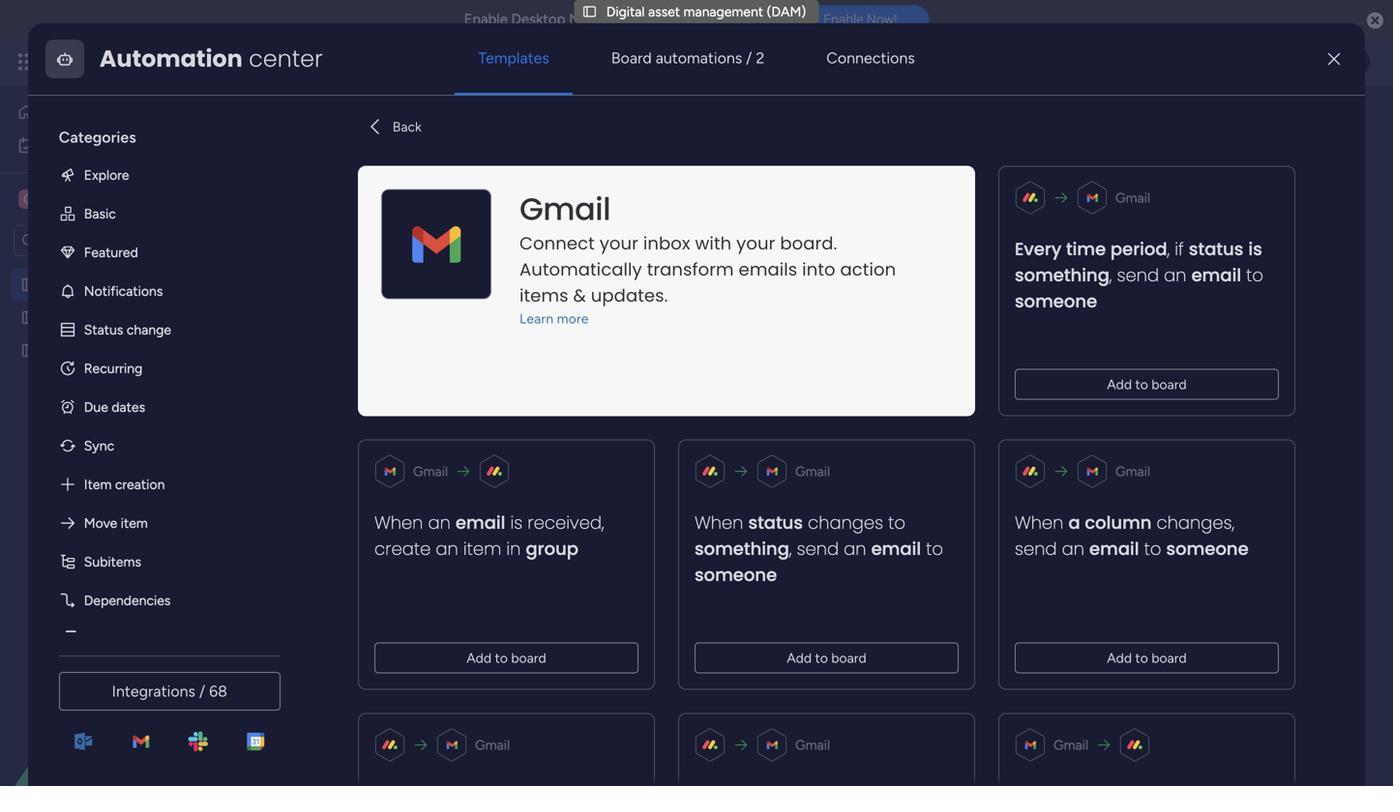 Task type: describe. For each thing, give the bounding box(es) containing it.
enable desktop notifications on this computer
[[464, 11, 776, 28]]

with
[[695, 231, 732, 256]]

website
[[45, 343, 95, 359]]

work for my
[[66, 137, 96, 153]]

into
[[802, 257, 836, 282]]

recurring
[[84, 360, 143, 377]]

0 vertical spatial 2
[[756, 49, 765, 67]]

item
[[84, 476, 112, 493]]

select product image
[[17, 52, 37, 72]]

add to board for email
[[1107, 650, 1187, 667]]

send inside every time period , if status is something , send an email to someone
[[1117, 263, 1159, 288]]

arrow down image
[[787, 230, 811, 253]]

asset up package
[[398, 100, 481, 143]]

main table
[[323, 181, 388, 198]]

add to board for group
[[467, 650, 546, 667]]

https://youtu.be/9x6_kyyrn_e
[[600, 147, 786, 163]]

management down the "featured" option
[[123, 277, 203, 293]]

new asset
[[301, 233, 365, 249]]

app banner image gmail image
[[405, 213, 467, 275]]

my work
[[45, 137, 96, 153]]

computer
[[710, 11, 776, 28]]

today button
[[606, 297, 660, 330]]

asset up board automations / 2
[[648, 3, 680, 20]]

dates
[[112, 399, 145, 415]]

here:
[[566, 147, 597, 163]]

when for when a column
[[1015, 511, 1064, 535]]

period
[[1111, 237, 1168, 262]]

in
[[506, 537, 521, 562]]

templates button
[[455, 35, 573, 81]]

value
[[552, 657, 586, 673]]

back
[[393, 118, 422, 135]]

1 vertical spatial 2
[[1301, 181, 1308, 198]]

change
[[127, 322, 171, 338]]

workload inside "button"
[[452, 181, 510, 198]]

automation center
[[99, 42, 323, 75]]

/ inside board automations / 2 button
[[746, 49, 752, 67]]

filter
[[750, 233, 781, 249]]

main table button
[[293, 174, 402, 205]]

website homepage redesign
[[45, 343, 219, 359]]

basic
[[84, 205, 116, 222]]

when status changes to something , send an email to someone
[[695, 511, 943, 588]]

dapulse close image
[[1368, 11, 1384, 31]]

new
[[301, 233, 329, 249]]

monday
[[86, 51, 152, 73]]

john smith image
[[1339, 46, 1370, 77]]

enable now!
[[824, 11, 897, 27]]

this
[[406, 147, 429, 163]]

recurring option
[[43, 349, 273, 388]]

asset inside button
[[333, 233, 365, 249]]

creation
[[115, 476, 165, 493]]

add to board button for is
[[1015, 369, 1279, 400]]

requests
[[100, 310, 153, 326]]

of
[[486, 147, 499, 163]]

every time period , if status is something , send an email to someone
[[1015, 237, 1264, 314]]

categories heading
[[43, 111, 273, 156]]

main
[[323, 181, 352, 198]]

automatically
[[520, 257, 642, 282]]

, inside when status changes to something , send an email to someone
[[789, 537, 792, 562]]

0 vertical spatial notifications
[[569, 11, 654, 28]]

something inside every time period , if status is something , send an email to someone
[[1015, 263, 1110, 288]]

board automations / 2 button
[[588, 35, 788, 81]]

list box containing digital asset management (dam)
[[0, 265, 247, 629]]

add widget button
[[413, 225, 528, 256]]

0 vertical spatial (dam)
[[767, 3, 806, 20]]

item creation option
[[43, 465, 273, 504]]

add to board for is
[[1107, 376, 1187, 393]]

learn more link
[[520, 309, 924, 328]]

battery
[[594, 719, 658, 743]]

basic option
[[43, 194, 273, 233]]

creative requests
[[45, 310, 153, 326]]

connect
[[520, 231, 595, 256]]

board for is
[[1152, 376, 1187, 393]]

february
[[349, 345, 405, 361]]

status inside when status changes to something , send an email to someone
[[748, 511, 803, 535]]

create
[[374, 537, 431, 562]]

1 horizontal spatial ,
[[1110, 263, 1112, 288]]

my work option
[[12, 130, 235, 161]]

when an email
[[374, 511, 505, 535]]

an inside changes, send an
[[1062, 537, 1085, 562]]

redesign
[[167, 343, 219, 359]]

assets
[[108, 190, 153, 209]]

Battery field
[[589, 719, 663, 744]]

enable now! button
[[792, 5, 929, 34]]

connections
[[827, 49, 915, 67]]

add to board button for something
[[695, 643, 959, 674]]

featured
[[84, 244, 138, 261]]

v2 search image
[[546, 230, 561, 252]]

categories list box
[[43, 111, 288, 659]]

subitems
[[84, 554, 141, 570]]

subitems option
[[43, 543, 273, 581]]

desktop
[[511, 11, 566, 28]]

templates
[[478, 49, 549, 67]]

due dates option
[[43, 388, 273, 427]]

item inside option
[[121, 515, 148, 532]]

when a column
[[1015, 511, 1152, 535]]

to inside every time period , if status is something , send an email to someone
[[1246, 263, 1264, 288]]

collaborative
[[539, 181, 619, 198]]

package
[[432, 147, 483, 163]]

gmail connect your inbox with your board. automatically transform emails into action items & updates. learn more
[[520, 188, 896, 327]]

item inside is received, create an item in
[[463, 537, 501, 562]]

0 vertical spatial digital asset management (dam)
[[607, 3, 806, 20]]

is inside every time period , if status is something , send an email to someone
[[1249, 237, 1263, 262]]

move item
[[84, 515, 148, 532]]

filter button
[[719, 226, 811, 257]]

board automations / 2
[[611, 49, 765, 67]]

1 vertical spatial (dam)
[[708, 100, 807, 143]]

changes,
[[1157, 511, 1235, 535]]

due
[[84, 399, 108, 415]]

digital inside list box
[[45, 277, 84, 293]]

/ inside integrations / 68 button
[[199, 683, 205, 701]]

(dam) inside list box
[[206, 277, 245, 293]]

someone inside when status changes to something , send an email to someone
[[695, 563, 777, 588]]

&
[[573, 283, 586, 308]]

changes
[[808, 511, 883, 535]]

explore option
[[43, 156, 273, 194]]

is inside is received, create an item in
[[510, 511, 523, 535]]



Task type: locate. For each thing, give the bounding box(es) containing it.
more inside gmail connect your inbox with your board. automatically transform emails into action items & updates. learn more
[[557, 310, 589, 327]]

an inside is received, create an item in
[[436, 537, 458, 562]]

an down when an email
[[436, 537, 458, 562]]

2 horizontal spatial /
[[1292, 181, 1298, 198]]

add to board for something
[[787, 650, 867, 667]]

item right move
[[121, 515, 148, 532]]

c
[[23, 191, 33, 208]]

/ 2 button
[[1193, 174, 1316, 205]]

add
[[449, 233, 474, 249], [1107, 376, 1132, 393], [467, 650, 491, 667], [787, 650, 812, 667], [1107, 650, 1132, 667]]

1 vertical spatial someone
[[1167, 537, 1249, 562]]

move
[[84, 515, 117, 532]]

1 horizontal spatial learn
[[520, 310, 553, 327]]

automations
[[656, 49, 743, 67]]

0 vertical spatial creative
[[45, 190, 105, 209]]

2 when from the left
[[695, 511, 743, 535]]

enable up templates
[[464, 11, 508, 28]]

0 vertical spatial item
[[121, 515, 148, 532]]

homepage
[[99, 343, 163, 359]]

send inside when status changes to something , send an email to someone
[[797, 537, 839, 562]]

(dam) up redesign
[[206, 277, 245, 293]]

2 enable from the left
[[824, 11, 864, 27]]

board for email
[[1152, 650, 1187, 667]]

1 horizontal spatial is
[[1249, 237, 1263, 262]]

add to board button
[[1015, 369, 1279, 400], [374, 643, 639, 674], [695, 643, 959, 674], [1015, 643, 1279, 674]]

0 horizontal spatial is
[[510, 511, 523, 535]]

email inside every time period , if status is something , send an email to someone
[[1192, 263, 1242, 288]]

is down / 2 button
[[1249, 237, 1263, 262]]

1 horizontal spatial when
[[695, 511, 743, 535]]

0 horizontal spatial 2
[[756, 49, 765, 67]]

1 horizontal spatial work
[[156, 51, 191, 73]]

0 horizontal spatial workload
[[321, 300, 406, 325]]

this
[[680, 11, 707, 28]]

enable for enable now!
[[824, 11, 864, 27]]

creative for creative requests
[[45, 310, 97, 326]]

lottie animation image
[[0, 591, 247, 787]]

your up 'automatically'
[[600, 231, 639, 256]]

item left in
[[463, 537, 501, 562]]

work inside option
[[66, 137, 96, 153]]

1 vertical spatial public board image
[[20, 309, 39, 327]]

board for group
[[511, 650, 546, 667]]

2 horizontal spatial digital
[[607, 3, 645, 20]]

creative assets
[[45, 190, 153, 209]]

learn more about this package of templates here: https://youtu.be/9x6_kyyrn_e
[[296, 147, 786, 163]]

status
[[84, 322, 123, 338]]

1 vertical spatial ,
[[1110, 263, 1112, 288]]

a
[[1069, 511, 1081, 535]]

2 vertical spatial someone
[[695, 563, 777, 588]]

add for is received, create an item in
[[467, 650, 491, 667]]

0 vertical spatial more
[[333, 147, 364, 163]]

learn down items
[[520, 310, 553, 327]]

an up create
[[428, 511, 451, 535]]

(dam) up https://youtu.be/9x6_kyyrn_e at the top of page
[[708, 100, 807, 143]]

about
[[368, 147, 403, 163]]

enable left now!
[[824, 11, 864, 27]]

dependencies
[[84, 593, 171, 609]]

2 public board image from the top
[[20, 309, 39, 327]]

integrations / 68 button
[[59, 673, 280, 711]]

Search field
[[561, 228, 619, 255]]

creative for creative assets
[[45, 190, 105, 209]]

0 horizontal spatial ,
[[789, 537, 792, 562]]

digital
[[607, 3, 645, 20], [294, 100, 391, 143], [45, 277, 84, 293]]

0 horizontal spatial more
[[333, 147, 364, 163]]

1 vertical spatial /
[[1292, 181, 1298, 198]]

learn inside "button"
[[296, 147, 330, 163]]

Numbers field
[[316, 719, 407, 744]]

featured option
[[43, 233, 273, 272]]

option
[[0, 268, 247, 271]]

1 horizontal spatial 2
[[1301, 181, 1308, 198]]

numbers
[[321, 719, 403, 743]]

2 vertical spatial ,
[[789, 537, 792, 562]]

person
[[660, 233, 702, 249]]

0 horizontal spatial status
[[748, 511, 803, 535]]

gmail
[[520, 188, 611, 231], [1116, 189, 1151, 206], [413, 463, 448, 480], [795, 463, 830, 480], [1116, 463, 1151, 480], [475, 737, 510, 754], [795, 737, 830, 754], [1054, 737, 1089, 754]]

1 vertical spatial work
[[66, 137, 96, 153]]

2 horizontal spatial ,
[[1168, 237, 1170, 262]]

an inside every time period , if status is something , send an email to someone
[[1164, 263, 1187, 288]]

digital asset management (dam) up automations
[[607, 3, 806, 20]]

1 your from the left
[[600, 231, 639, 256]]

learn
[[296, 147, 330, 163], [520, 310, 553, 327]]

status inside every time period , if status is something , send an email to someone
[[1189, 237, 1244, 262]]

0 vertical spatial ,
[[1168, 237, 1170, 262]]

1 vertical spatial workload
[[321, 300, 406, 325]]

2
[[756, 49, 765, 67], [1301, 181, 1308, 198]]

dependencies option
[[43, 581, 273, 620]]

2 horizontal spatial when
[[1015, 511, 1064, 535]]

your
[[600, 231, 639, 256], [736, 231, 775, 256]]

creative
[[45, 190, 105, 209], [45, 310, 97, 326]]

2 horizontal spatial send
[[1117, 263, 1159, 288]]

0 horizontal spatial enable
[[464, 11, 508, 28]]

1 horizontal spatial workload
[[452, 181, 510, 198]]

more inside "button"
[[333, 147, 364, 163]]

0 horizontal spatial item
[[121, 515, 148, 532]]

notifications up requests
[[84, 283, 163, 299]]

1 vertical spatial item
[[463, 537, 501, 562]]

is received, create an item in
[[374, 511, 604, 562]]

column
[[1085, 511, 1152, 535]]

workload inside field
[[321, 300, 406, 325]]

no
[[531, 657, 549, 673]]

board for something
[[831, 650, 867, 667]]

notifications up the board
[[569, 11, 654, 28]]

notifications
[[569, 11, 654, 28], [84, 283, 163, 299]]

automation
[[99, 42, 243, 75]]

(dam) left enable now!
[[767, 3, 806, 20]]

add widget
[[449, 233, 519, 249]]

add for changes, send an
[[1107, 650, 1132, 667]]

0 vertical spatial learn
[[296, 147, 330, 163]]

2 your from the left
[[736, 231, 775, 256]]

team workload button
[[402, 174, 524, 205]]

public board image for digital asset management (dam)
[[20, 276, 39, 294]]

integrations / 68
[[112, 683, 227, 701]]

board
[[611, 49, 652, 67]]

0 horizontal spatial send
[[797, 537, 839, 562]]

templates
[[502, 147, 563, 163]]

more up main table button
[[333, 147, 364, 163]]

connections button
[[804, 35, 939, 81]]

0 vertical spatial /
[[746, 49, 752, 67]]

an down changes
[[844, 537, 866, 562]]

email inside when status changes to something , send an email to someone
[[871, 537, 921, 562]]

3 when from the left
[[1015, 511, 1064, 535]]

Digital asset management (DAM) field
[[289, 100, 812, 143]]

add to board button for email
[[1015, 643, 1279, 674]]

/ inside / 2 button
[[1292, 181, 1298, 198]]

0 vertical spatial is
[[1249, 237, 1263, 262]]

sync option
[[43, 427, 273, 465]]

0 vertical spatial status
[[1189, 237, 1244, 262]]

is up in
[[510, 511, 523, 535]]

learn inside gmail connect your inbox with your board. automatically transform emails into action items & updates. learn more
[[520, 310, 553, 327]]

on
[[657, 11, 677, 28]]

someone inside every time period , if status is something , send an email to someone
[[1015, 289, 1097, 314]]

collaborative whiteboard
[[539, 181, 694, 198]]

time
[[1066, 237, 1106, 262]]

1 vertical spatial something
[[695, 537, 789, 562]]

an down a
[[1062, 537, 1085, 562]]

0 vertical spatial something
[[1015, 263, 1110, 288]]

work
[[156, 51, 191, 73], [66, 137, 96, 153]]

whiteboard
[[622, 181, 694, 198]]

2 vertical spatial /
[[199, 683, 205, 701]]

asset right new
[[333, 233, 365, 249]]

send down changes
[[797, 537, 839, 562]]

1 vertical spatial status
[[748, 511, 803, 535]]

when for when an email
[[374, 511, 423, 535]]

1 vertical spatial notifications
[[84, 283, 163, 299]]

explore
[[84, 167, 129, 183]]

workload
[[452, 181, 510, 198], [321, 300, 406, 325]]

0 vertical spatial work
[[156, 51, 191, 73]]

0 vertical spatial workload
[[452, 181, 510, 198]]

work for monday
[[156, 51, 191, 73]]

notifications option
[[43, 272, 273, 310]]

2 vertical spatial digital asset management (dam)
[[45, 277, 245, 293]]

public board image
[[20, 342, 39, 360]]

1 horizontal spatial your
[[736, 231, 775, 256]]

more down &
[[557, 310, 589, 327]]

1 horizontal spatial item
[[463, 537, 501, 562]]

1 horizontal spatial more
[[557, 310, 589, 327]]

1 enable from the left
[[464, 11, 508, 28]]

0 horizontal spatial someone
[[695, 563, 777, 588]]

1 vertical spatial learn
[[520, 310, 553, 327]]

public board image
[[20, 276, 39, 294], [20, 309, 39, 327]]

Search in workspace field
[[41, 230, 162, 252]]

management up here:
[[488, 100, 701, 143]]

0 vertical spatial digital
[[607, 3, 645, 20]]

1 vertical spatial digital
[[294, 100, 391, 143]]

transform
[[647, 257, 734, 282]]

0 horizontal spatial something
[[695, 537, 789, 562]]

status right if at the right top of the page
[[1189, 237, 1244, 262]]

workload down of
[[452, 181, 510, 198]]

management left the see plans icon
[[195, 51, 301, 73]]

received,
[[528, 511, 604, 535]]

is
[[1249, 237, 1263, 262], [510, 511, 523, 535]]

list box
[[0, 265, 247, 629]]

move item option
[[43, 504, 273, 543]]

something inside when status changes to something , send an email to someone
[[695, 537, 789, 562]]

learn more about this package of templates here: https://youtu.be/9x6_kyyrn_e button
[[293, 143, 856, 166]]

an down if at the right top of the page
[[1164, 263, 1187, 288]]

1 horizontal spatial someone
[[1015, 289, 1097, 314]]

work right monday
[[156, 51, 191, 73]]

board.
[[780, 231, 837, 256]]

inbox
[[643, 231, 690, 256]]

gmail inside gmail connect your inbox with your board. automatically transform emails into action items & updates. learn more
[[520, 188, 611, 231]]

more dots image
[[780, 724, 794, 738]]

digital asset management (dam) up learn more about this package of templates here: https://youtu.be/9x6_kyyrn_e
[[294, 100, 807, 143]]

no value
[[531, 657, 586, 673]]

0 horizontal spatial your
[[600, 231, 639, 256]]

1 horizontal spatial notifications
[[569, 11, 654, 28]]

1 horizontal spatial something
[[1015, 263, 1110, 288]]

my
[[45, 137, 63, 153]]

add for changes to
[[787, 650, 812, 667]]

,
[[1168, 237, 1170, 262], [1110, 263, 1112, 288], [789, 537, 792, 562]]

today
[[615, 305, 651, 321]]

digital left "on"
[[607, 3, 645, 20]]

1 horizontal spatial status
[[1189, 237, 1244, 262]]

send down when a column
[[1015, 537, 1057, 562]]

when
[[374, 511, 423, 535], [695, 511, 743, 535], [1015, 511, 1064, 535]]

integrate
[[1031, 181, 1087, 198]]

action
[[840, 257, 896, 282]]

0 horizontal spatial work
[[66, 137, 96, 153]]

integrate button
[[998, 169, 1186, 210]]

send down period
[[1117, 263, 1159, 288]]

notifications inside option
[[84, 283, 163, 299]]

1 public board image from the top
[[20, 276, 39, 294]]

digital asset management (dam)
[[607, 3, 806, 20], [294, 100, 807, 143], [45, 277, 245, 293]]

add to board button for group
[[374, 643, 639, 674]]

my work link
[[12, 130, 235, 161]]

asset up creative requests
[[87, 277, 119, 293]]

workspace selection element
[[18, 188, 156, 211]]

when for when status changes to something , send an email to someone
[[695, 511, 743, 535]]

work right my
[[66, 137, 96, 153]]

1 horizontal spatial /
[[746, 49, 752, 67]]

learn up main
[[296, 147, 330, 163]]

monday work management
[[86, 51, 301, 73]]

send inside changes, send an
[[1015, 537, 1057, 562]]

1 vertical spatial is
[[510, 511, 523, 535]]

if
[[1175, 237, 1184, 262]]

0 horizontal spatial learn
[[296, 147, 330, 163]]

1 when from the left
[[374, 511, 423, 535]]

0 vertical spatial public board image
[[20, 276, 39, 294]]

enable inside button
[[824, 11, 864, 27]]

see plans image
[[321, 51, 338, 73]]

(dam)
[[767, 3, 806, 20], [708, 100, 807, 143], [206, 277, 245, 293]]

status change
[[84, 322, 171, 338]]

creative up website
[[45, 310, 97, 326]]

creative inside workspace selection element
[[45, 190, 105, 209]]

lottie animation element
[[0, 591, 247, 787]]

workload up "february" on the top left of the page
[[321, 300, 406, 325]]

68
[[209, 683, 227, 701]]

/
[[746, 49, 752, 67], [1292, 181, 1298, 198], [199, 683, 205, 701]]

0 horizontal spatial /
[[199, 683, 205, 701]]

when inside when status changes to something , send an email to someone
[[695, 511, 743, 535]]

1 vertical spatial more
[[557, 310, 589, 327]]

workspace image
[[18, 189, 38, 210]]

1 horizontal spatial send
[[1015, 537, 1057, 562]]

an inside when status changes to something , send an email to someone
[[844, 537, 866, 562]]

status left changes
[[748, 511, 803, 535]]

digital asset management (dam) down the "featured" option
[[45, 277, 245, 293]]

public board image for creative requests
[[20, 309, 39, 327]]

now!
[[867, 11, 897, 27]]

status change option
[[43, 310, 273, 349]]

1 horizontal spatial digital
[[294, 100, 391, 143]]

/ 2
[[1289, 181, 1308, 198]]

digital up creative requests
[[45, 277, 84, 293]]

digital up the about
[[294, 100, 391, 143]]

0 horizontal spatial digital
[[45, 277, 84, 293]]

2 vertical spatial (dam)
[[206, 277, 245, 293]]

item
[[121, 515, 148, 532], [463, 537, 501, 562]]

Workload field
[[316, 300, 411, 326]]

more
[[333, 147, 364, 163], [557, 310, 589, 327]]

an
[[1164, 263, 1187, 288], [428, 511, 451, 535], [436, 537, 458, 562], [844, 537, 866, 562], [1062, 537, 1085, 562]]

enable for enable desktop notifications on this computer
[[464, 11, 508, 28]]

1 horizontal spatial enable
[[824, 11, 864, 27]]

1 vertical spatial creative
[[45, 310, 97, 326]]

widget
[[477, 233, 519, 249]]

your up emails
[[736, 231, 775, 256]]

creative down the explore
[[45, 190, 105, 209]]

0 horizontal spatial when
[[374, 511, 423, 535]]

angle down image
[[382, 234, 391, 248]]

0 horizontal spatial notifications
[[84, 283, 163, 299]]

2 vertical spatial digital
[[45, 277, 84, 293]]

changes, send an
[[1015, 511, 1235, 562]]

add inside popup button
[[449, 233, 474, 249]]

due dates
[[84, 399, 145, 415]]

2 horizontal spatial someone
[[1167, 537, 1249, 562]]

0 vertical spatial someone
[[1015, 289, 1097, 314]]

asset inside list box
[[87, 277, 119, 293]]

email to someone
[[1090, 537, 1249, 562]]

1 vertical spatial digital asset management (dam)
[[294, 100, 807, 143]]

management up automations
[[684, 3, 764, 20]]

asset
[[648, 3, 680, 20], [398, 100, 481, 143], [333, 233, 365, 249], [87, 277, 119, 293]]



Task type: vqa. For each thing, say whether or not it's contained in the screenshot.
KANBAN VIEW in the top of the page
no



